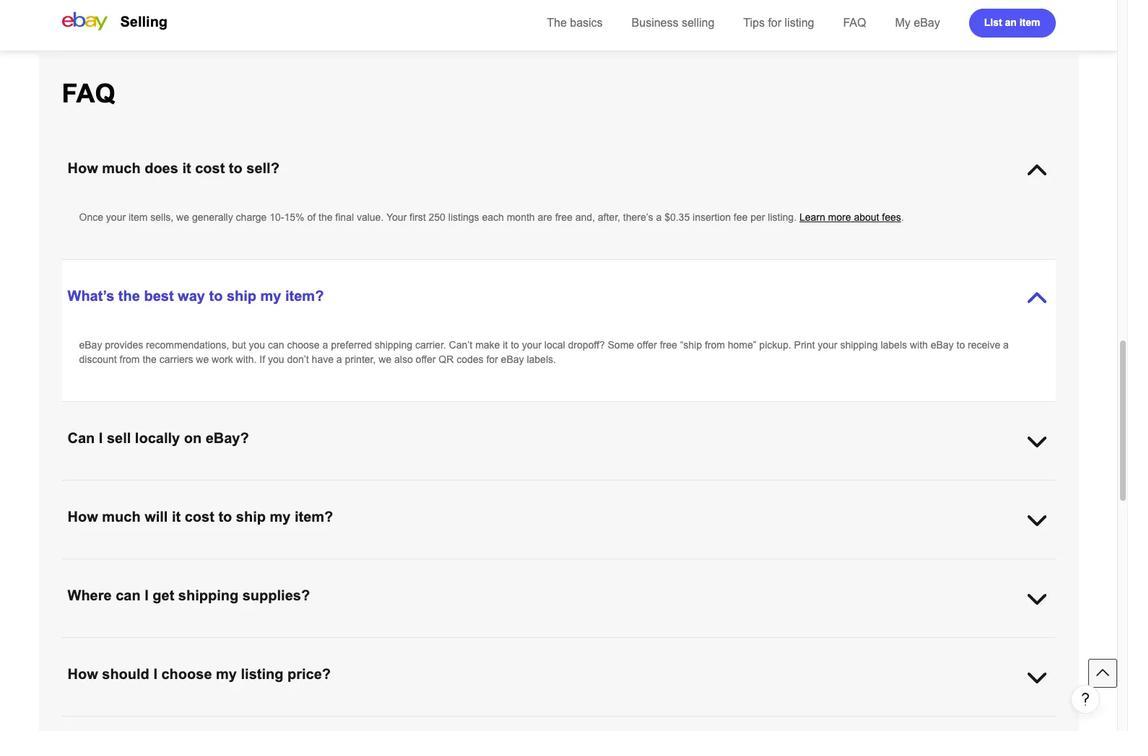 Task type: locate. For each thing, give the bounding box(es) containing it.
2 horizontal spatial it
[[503, 340, 508, 351]]

cost right will
[[185, 509, 214, 525]]

1 horizontal spatial price
[[578, 718, 600, 730]]

we right sells, on the left of page
[[176, 212, 189, 223]]

some
[[608, 340, 634, 351]]

choose
[[287, 340, 320, 351], [161, 667, 212, 683]]

sell
[[107, 431, 131, 446], [798, 718, 813, 730]]

it for how much will it cost to ship my item?
[[172, 509, 181, 525]]

1 vertical spatial faq
[[62, 79, 115, 108]]

supplies?
[[243, 588, 310, 604]]

can left get
[[116, 588, 141, 604]]

about
[[854, 212, 879, 223]]

1 vertical spatial my
[[270, 509, 291, 525]]

item inside list an item link
[[1020, 16, 1041, 28]]

you left based
[[348, 718, 365, 730]]

0 horizontal spatial faq
[[62, 79, 115, 108]]

we
[[176, 212, 189, 223], [196, 354, 209, 366], [379, 354, 392, 366], [152, 718, 165, 730]]

the left carriers
[[143, 354, 157, 366]]

0 vertical spatial for
[[768, 17, 782, 29]]

2 horizontal spatial i
[[153, 667, 157, 683]]

item?
[[285, 288, 324, 304], [295, 509, 333, 525]]

what's
[[68, 288, 114, 304]]

free left "ship
[[660, 340, 677, 351]]

it right will
[[172, 509, 181, 525]]

0 vertical spatial sell
[[107, 431, 131, 446]]

printer,
[[345, 354, 376, 366]]

1 horizontal spatial for
[[486, 354, 498, 366]]

a up have
[[323, 340, 328, 351]]

with
[[910, 340, 928, 351]]

0 vertical spatial much
[[102, 160, 141, 176]]

sell left it—auction
[[798, 718, 813, 730]]

the inside ebay provides recommendations, but you can choose a preferred shipping carrier. can't make it to your local dropoff? some offer free "ship from home" pickup. print your shipping labels with ebay to receive a discount from the carriers we work with. if you don't have a printer, we also offer qr codes for ebay labels.
[[143, 354, 157, 366]]

1 vertical spatial item?
[[295, 509, 333, 525]]

1 horizontal spatial choose
[[287, 340, 320, 351]]

free right are
[[555, 212, 573, 223]]

a left $0.35
[[656, 212, 662, 223]]

2 vertical spatial item
[[625, 718, 645, 730]]

1 vertical spatial for
[[486, 354, 498, 366]]

you
[[249, 340, 265, 351], [268, 354, 284, 366], [348, 718, 365, 730], [559, 718, 575, 730], [738, 718, 755, 730]]

1 much from the top
[[102, 160, 141, 176]]

from down provides
[[120, 354, 140, 366]]

1 vertical spatial listing
[[241, 667, 283, 683]]

item left sells, on the left of page
[[129, 212, 148, 223]]

2 price from the left
[[578, 718, 600, 730]]

your right print
[[818, 340, 838, 351]]

0 horizontal spatial listing
[[241, 667, 283, 683]]

the
[[319, 212, 333, 223], [118, 288, 140, 304], [143, 354, 157, 366]]

2 horizontal spatial for
[[768, 17, 782, 29]]

sells,
[[150, 212, 174, 223]]

item for your
[[129, 212, 148, 223]]

free inside ebay provides recommendations, but you can choose a preferred shipping carrier. can't make it to your local dropoff? some offer free "ship from home" pickup. print your shipping labels with ebay to receive a discount from the carriers we work with. if you don't have a printer, we also offer qr codes for ebay labels.
[[660, 340, 677, 351]]

listing
[[785, 17, 814, 29], [241, 667, 283, 683]]

have
[[312, 354, 334, 366]]

1 vertical spatial it
[[503, 340, 508, 351]]

cost
[[195, 160, 225, 176], [185, 509, 214, 525]]

0 horizontal spatial item
[[129, 212, 148, 223]]

discount
[[79, 354, 117, 366]]

0 horizontal spatial choose
[[161, 667, 212, 683]]

similar
[[474, 718, 503, 730]]

for right tips
[[768, 17, 782, 29]]

0 vertical spatial free
[[555, 212, 573, 223]]

for left based
[[334, 718, 346, 730]]

i left get
[[145, 588, 149, 604]]

1 horizontal spatial item
[[625, 718, 645, 730]]

your inside for most items, we can provide a price recommendation for you based on recently sold, similar items. how you price your item can depend on how you prefer to sell it—auction or buy it now. choose a lower
[[603, 718, 623, 730]]

offer right some
[[637, 340, 657, 351]]

1 vertical spatial i
[[145, 588, 149, 604]]

price right items. at the left bottom of page
[[578, 718, 600, 730]]

how
[[68, 160, 98, 176], [68, 509, 98, 525], [68, 667, 98, 683], [536, 718, 556, 730]]

does
[[145, 160, 178, 176]]

1 horizontal spatial the
[[143, 354, 157, 366]]

2 vertical spatial i
[[153, 667, 157, 683]]

the basics link
[[547, 17, 603, 29]]

cost right does
[[195, 160, 225, 176]]

business selling
[[632, 17, 715, 29]]

from right "ship
[[705, 340, 725, 351]]

to right the make
[[511, 340, 519, 351]]

1 horizontal spatial faq
[[843, 17, 866, 29]]

and,
[[575, 212, 595, 223]]

it—auction
[[816, 718, 865, 730]]

listing left price? on the left
[[241, 667, 283, 683]]

it for how much does it cost to sell?
[[182, 160, 191, 176]]

a
[[656, 212, 662, 223], [323, 340, 328, 351], [1003, 340, 1009, 351], [337, 354, 342, 366], [222, 718, 228, 730], [971, 718, 977, 730]]

shipping left labels
[[840, 340, 878, 351]]

how much does it cost to sell?
[[68, 160, 279, 176]]

depend
[[666, 718, 700, 730]]

0 horizontal spatial for
[[334, 718, 346, 730]]

print
[[794, 340, 815, 351]]

2 horizontal spatial the
[[319, 212, 333, 223]]

can
[[68, 431, 95, 446]]

fees
[[882, 212, 901, 223]]

you up if
[[249, 340, 265, 351]]

$0.35
[[665, 212, 690, 223]]

shipping
[[375, 340, 412, 351], [840, 340, 878, 351], [178, 588, 239, 604]]

for
[[79, 718, 94, 730]]

2 vertical spatial for
[[334, 718, 346, 730]]

1 horizontal spatial it
[[182, 160, 191, 176]]

for
[[768, 17, 782, 29], [486, 354, 498, 366], [334, 718, 346, 730]]

0 horizontal spatial free
[[555, 212, 573, 223]]

listings
[[448, 212, 479, 223]]

to
[[229, 160, 243, 176], [209, 288, 223, 304], [511, 340, 519, 351], [957, 340, 965, 351], [218, 509, 232, 525], [787, 718, 795, 730]]

0 horizontal spatial it
[[172, 509, 181, 525]]

it
[[182, 160, 191, 176], [503, 340, 508, 351], [172, 509, 181, 525]]

ship
[[227, 288, 256, 304], [236, 509, 266, 525]]

1 horizontal spatial sell
[[798, 718, 813, 730]]

0 vertical spatial cost
[[195, 160, 225, 176]]

250
[[429, 212, 446, 223]]

your
[[386, 212, 407, 223]]

1 vertical spatial cost
[[185, 509, 214, 525]]

my
[[260, 288, 281, 304], [270, 509, 291, 525], [216, 667, 237, 683]]

ebay
[[914, 17, 940, 29], [79, 340, 102, 351], [931, 340, 954, 351], [501, 354, 524, 366]]

for down the make
[[486, 354, 498, 366]]

a right provide
[[222, 718, 228, 730]]

on left ebay?
[[184, 431, 202, 446]]

2 vertical spatial the
[[143, 354, 157, 366]]

value.
[[357, 212, 384, 223]]

item left the depend
[[625, 718, 645, 730]]

to inside for most items, we can provide a price recommendation for you based on recently sold, similar items. how you price your item can depend on how you prefer to sell it—auction or buy it now. choose a lower
[[787, 718, 795, 730]]

if
[[259, 354, 265, 366]]

0 vertical spatial it
[[182, 160, 191, 176]]

listing right tips
[[785, 17, 814, 29]]

1 horizontal spatial free
[[660, 340, 677, 351]]

way
[[178, 288, 205, 304]]

a right receive
[[1003, 340, 1009, 351]]

1 vertical spatial from
[[120, 354, 140, 366]]

first
[[410, 212, 426, 223]]

receive
[[968, 340, 1001, 351]]

dropoff?
[[568, 340, 605, 351]]

can right but
[[268, 340, 284, 351]]

offer down carrier. on the left top of page
[[416, 354, 436, 366]]

the right of
[[319, 212, 333, 223]]

1 vertical spatial offer
[[416, 354, 436, 366]]

1 horizontal spatial listing
[[785, 17, 814, 29]]

2 horizontal spatial item
[[1020, 16, 1041, 28]]

0 horizontal spatial shipping
[[178, 588, 239, 604]]

0 horizontal spatial i
[[99, 431, 103, 446]]

it right does
[[182, 160, 191, 176]]

sold,
[[450, 718, 471, 730]]

best
[[144, 288, 174, 304]]

0 horizontal spatial the
[[118, 288, 140, 304]]

should
[[102, 667, 149, 683]]

1 vertical spatial free
[[660, 340, 677, 351]]

basics
[[570, 17, 603, 29]]

much for will
[[102, 509, 141, 525]]

recommendations,
[[146, 340, 229, 351]]

your
[[106, 212, 126, 223], [522, 340, 542, 351], [818, 340, 838, 351], [603, 718, 623, 730]]

much for does
[[102, 160, 141, 176]]

can i sell locally on ebay?
[[68, 431, 249, 446]]

fee
[[734, 212, 748, 223]]

to right the prefer
[[787, 718, 795, 730]]

the left best
[[118, 288, 140, 304]]

1 horizontal spatial from
[[705, 340, 725, 351]]

don't
[[287, 354, 309, 366]]

your left the depend
[[603, 718, 623, 730]]

help, opens dialogs image
[[1078, 693, 1093, 707]]

1 vertical spatial item
[[129, 212, 148, 223]]

0 vertical spatial from
[[705, 340, 725, 351]]

how for how much will it cost to ship my item?
[[68, 509, 98, 525]]

1 horizontal spatial shipping
[[375, 340, 412, 351]]

.
[[901, 212, 904, 223]]

list an item link
[[969, 9, 1056, 38]]

it right the make
[[503, 340, 508, 351]]

item right an
[[1020, 16, 1041, 28]]

how should i choose my listing price?
[[68, 667, 331, 683]]

price
[[231, 718, 253, 730], [578, 718, 600, 730]]

on right based
[[398, 718, 409, 730]]

2 much from the top
[[102, 509, 141, 525]]

choose up don't
[[287, 340, 320, 351]]

much left does
[[102, 160, 141, 176]]

1 vertical spatial much
[[102, 509, 141, 525]]

much left will
[[102, 509, 141, 525]]

can
[[268, 340, 284, 351], [116, 588, 141, 604], [167, 718, 184, 730], [647, 718, 664, 730]]

i for can
[[145, 588, 149, 604]]

for inside ebay provides recommendations, but you can choose a preferred shipping carrier. can't make it to your local dropoff? some offer free "ship from home" pickup. print your shipping labels with ebay to receive a discount from the carriers we work with. if you don't have a printer, we also offer qr codes for ebay labels.
[[486, 354, 498, 366]]

ebay provides recommendations, but you can choose a preferred shipping carrier. can't make it to your local dropoff? some offer free "ship from home" pickup. print your shipping labels with ebay to receive a discount from the carriers we work with. if you don't have a printer, we also offer qr codes for ebay labels.
[[79, 340, 1009, 366]]

free for are
[[555, 212, 573, 223]]

ebay left labels.
[[501, 354, 524, 366]]

choose inside ebay provides recommendations, but you can choose a preferred shipping carrier. can't make it to your local dropoff? some offer free "ship from home" pickup. print your shipping labels with ebay to receive a discount from the carriers we work with. if you don't have a printer, we also offer qr codes for ebay labels.
[[287, 340, 320, 351]]

15%
[[284, 212, 305, 223]]

how for how much does it cost to sell?
[[68, 160, 98, 176]]

i right should
[[153, 667, 157, 683]]

you right how
[[738, 718, 755, 730]]

price right provide
[[231, 718, 253, 730]]

on
[[184, 431, 202, 446], [398, 718, 409, 730], [703, 718, 714, 730]]

2 horizontal spatial on
[[703, 718, 714, 730]]

2 vertical spatial it
[[172, 509, 181, 525]]

a left lower
[[971, 718, 977, 730]]

choose up provide
[[161, 667, 212, 683]]

item
[[1020, 16, 1041, 28], [129, 212, 148, 223], [625, 718, 645, 730]]

i right the 'can'
[[99, 431, 103, 446]]

provide
[[186, 718, 220, 730]]

1 horizontal spatial i
[[145, 588, 149, 604]]

0 vertical spatial item
[[1020, 16, 1041, 28]]

from
[[705, 340, 725, 351], [120, 354, 140, 366]]

0 vertical spatial item?
[[285, 288, 324, 304]]

0 vertical spatial choose
[[287, 340, 320, 351]]

0 vertical spatial offer
[[637, 340, 657, 351]]

work
[[212, 354, 233, 366]]

we right the items,
[[152, 718, 165, 730]]

0 horizontal spatial price
[[231, 718, 253, 730]]

on left how
[[703, 718, 714, 730]]

i for should
[[153, 667, 157, 683]]

1 vertical spatial sell
[[798, 718, 813, 730]]

price?
[[287, 667, 331, 683]]

a right have
[[337, 354, 342, 366]]

sell right the 'can'
[[107, 431, 131, 446]]

free
[[555, 212, 573, 223], [660, 340, 677, 351]]

shipping up also
[[375, 340, 412, 351]]

0 horizontal spatial from
[[120, 354, 140, 366]]

shipping right get
[[178, 588, 239, 604]]

1 vertical spatial choose
[[161, 667, 212, 683]]



Task type: describe. For each thing, give the bounding box(es) containing it.
how much will it cost to ship my item?
[[68, 509, 333, 525]]

what's the best way to ship my item?
[[68, 288, 324, 304]]

your up labels.
[[522, 340, 542, 351]]

you right items. at the left bottom of page
[[559, 718, 575, 730]]

where can i get shipping supplies?
[[68, 588, 310, 604]]

ebay?
[[206, 431, 249, 446]]

selling
[[120, 14, 168, 30]]

carriers
[[159, 354, 193, 366]]

list an item
[[984, 16, 1041, 28]]

final
[[335, 212, 354, 223]]

the
[[547, 17, 567, 29]]

buy
[[880, 718, 897, 730]]

qr
[[439, 354, 454, 366]]

prefer
[[758, 718, 784, 730]]

list
[[984, 16, 1002, 28]]

you right if
[[268, 354, 284, 366]]

ebay right 'with'
[[931, 340, 954, 351]]

tips
[[744, 17, 765, 29]]

once your item sells, we generally charge 10-15% of the final value. your first 250 listings each month are free and, after, there's a $0.35 insertion fee per listing. learn more about fees .
[[79, 212, 904, 223]]

sell?
[[247, 160, 279, 176]]

how inside for most items, we can provide a price recommendation for you based on recently sold, similar items. how you price your item can depend on how you prefer to sell it—auction or buy it now. choose a lower
[[536, 718, 556, 730]]

will
[[145, 509, 168, 525]]

to right the way
[[209, 288, 223, 304]]

most
[[97, 718, 119, 730]]

0 vertical spatial i
[[99, 431, 103, 446]]

learn
[[800, 212, 825, 223]]

10-
[[270, 212, 284, 223]]

can left the depend
[[647, 718, 664, 730]]

1 price from the left
[[231, 718, 253, 730]]

my ebay link
[[895, 17, 940, 29]]

once
[[79, 212, 103, 223]]

of
[[307, 212, 316, 223]]

items,
[[122, 718, 149, 730]]

pickup.
[[759, 340, 791, 351]]

are
[[538, 212, 552, 223]]

2 vertical spatial my
[[216, 667, 237, 683]]

1 vertical spatial the
[[118, 288, 140, 304]]

0 vertical spatial ship
[[227, 288, 256, 304]]

sell inside for most items, we can provide a price recommendation for you based on recently sold, similar items. how you price your item can depend on how you prefer to sell it—auction or buy it now. choose a lower
[[798, 718, 813, 730]]

0 vertical spatial my
[[260, 288, 281, 304]]

item for an
[[1020, 16, 1041, 28]]

0 horizontal spatial on
[[184, 431, 202, 446]]

your right once
[[106, 212, 126, 223]]

home"
[[728, 340, 757, 351]]

labels.
[[527, 354, 556, 366]]

get
[[153, 588, 174, 604]]

generally
[[192, 212, 233, 223]]

to left the sell?
[[229, 160, 243, 176]]

but
[[232, 340, 246, 351]]

my ebay
[[895, 17, 940, 29]]

0 horizontal spatial offer
[[416, 354, 436, 366]]

or
[[868, 718, 877, 730]]

can inside ebay provides recommendations, but you can choose a preferred shipping carrier. can't make it to your local dropoff? some offer free "ship from home" pickup. print your shipping labels with ebay to receive a discount from the carriers we work with. if you don't have a printer, we also offer qr codes for ebay labels.
[[268, 340, 284, 351]]

it inside ebay provides recommendations, but you can choose a preferred shipping carrier. can't make it to your local dropoff? some offer free "ship from home" pickup. print your shipping labels with ebay to receive a discount from the carriers we work with. if you don't have a printer, we also offer qr codes for ebay labels.
[[503, 340, 508, 351]]

for inside for most items, we can provide a price recommendation for you based on recently sold, similar items. how you price your item can depend on how you prefer to sell it—auction or buy it now. choose a lower
[[334, 718, 346, 730]]

codes
[[457, 354, 484, 366]]

tips for listing link
[[744, 17, 814, 29]]

free for offer
[[660, 340, 677, 351]]

learn more about fees link
[[800, 212, 901, 223]]

locally
[[135, 431, 180, 446]]

provides
[[105, 340, 143, 351]]

"ship
[[680, 340, 702, 351]]

1 vertical spatial ship
[[236, 509, 266, 525]]

tips for listing
[[744, 17, 814, 29]]

there's
[[623, 212, 653, 223]]

also
[[394, 354, 413, 366]]

local
[[545, 340, 565, 351]]

each
[[482, 212, 504, 223]]

after,
[[598, 212, 620, 223]]

preferred
[[331, 340, 372, 351]]

choose
[[933, 718, 968, 730]]

1 horizontal spatial offer
[[637, 340, 657, 351]]

insertion
[[693, 212, 731, 223]]

cost for does
[[195, 160, 225, 176]]

0 vertical spatial the
[[319, 212, 333, 223]]

make
[[475, 340, 500, 351]]

can left provide
[[167, 718, 184, 730]]

to right will
[[218, 509, 232, 525]]

based
[[367, 718, 395, 730]]

item inside for most items, we can provide a price recommendation for you based on recently sold, similar items. how you price your item can depend on how you prefer to sell it—auction or buy it now. choose a lower
[[625, 718, 645, 730]]

month
[[507, 212, 535, 223]]

2 horizontal spatial shipping
[[840, 340, 878, 351]]

with.
[[236, 354, 257, 366]]

the basics
[[547, 17, 603, 29]]

charge
[[236, 212, 267, 223]]

listing.
[[768, 212, 797, 223]]

ebay up discount
[[79, 340, 102, 351]]

0 vertical spatial listing
[[785, 17, 814, 29]]

labels
[[881, 340, 907, 351]]

to left receive
[[957, 340, 965, 351]]

ebay right my
[[914, 17, 940, 29]]

carrier.
[[415, 340, 446, 351]]

an
[[1005, 16, 1017, 28]]

1 horizontal spatial on
[[398, 718, 409, 730]]

recently
[[412, 718, 447, 730]]

we left also
[[379, 354, 392, 366]]

lower
[[980, 718, 1004, 730]]

now.
[[908, 718, 931, 730]]

recommendation
[[256, 718, 331, 730]]

can't
[[449, 340, 473, 351]]

0 vertical spatial faq
[[843, 17, 866, 29]]

we inside for most items, we can provide a price recommendation for you based on recently sold, similar items. how you price your item can depend on how you prefer to sell it—auction or buy it now. choose a lower
[[152, 718, 165, 730]]

my
[[895, 17, 911, 29]]

cost for will
[[185, 509, 214, 525]]

we left work on the top of the page
[[196, 354, 209, 366]]

for most items, we can provide a price recommendation for you based on recently sold, similar items. how you price your item can depend on how you prefer to sell it—auction or buy it now. choose a lower
[[79, 718, 1004, 732]]

how
[[717, 718, 736, 730]]

how for how should i choose my listing price?
[[68, 667, 98, 683]]

items.
[[506, 718, 533, 730]]

business
[[632, 17, 679, 29]]

0 horizontal spatial sell
[[107, 431, 131, 446]]

it
[[900, 718, 905, 730]]



Task type: vqa. For each thing, say whether or not it's contained in the screenshot.
Where
yes



